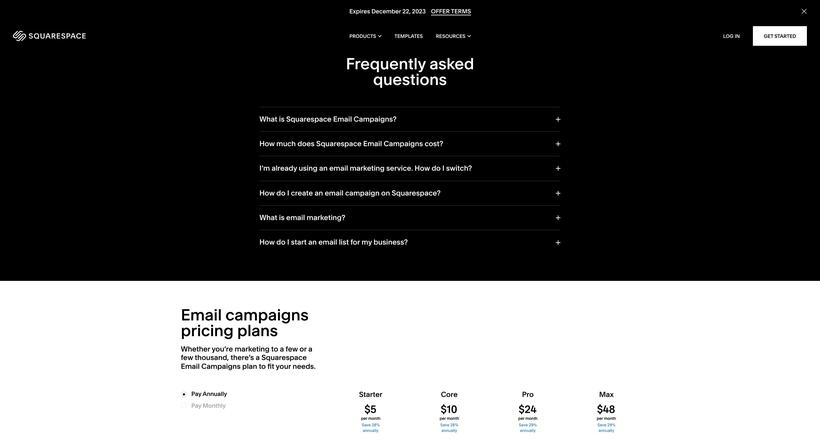 Task type: vqa. For each thing, say whether or not it's contained in the screenshot.
top I
yes



Task type: describe. For each thing, give the bounding box(es) containing it.
starter
[[359, 391, 383, 399]]

pricing
[[181, 321, 234, 340]]

0 horizontal spatial few
[[181, 354, 193, 363]]

do for how do i create an email campaign on squarespace?
[[276, 189, 286, 198]]

per for $24
[[518, 417, 525, 422]]

create
[[291, 189, 313, 198]]

does
[[298, 139, 315, 148]]

campaigns inside whether you're marketing to a few or a few thousand, there's a squarespace email campaigns plan to fit your needs.
[[201, 362, 241, 371]]

email campaigns pricing plans
[[181, 305, 309, 340]]

1 horizontal spatial few
[[286, 345, 298, 354]]

per month save 29% annually for $48
[[597, 417, 616, 433]]

on
[[381, 189, 390, 198]]

campaigns
[[226, 305, 309, 325]]

28% for $7
[[372, 423, 380, 428]]

0 horizontal spatial a
[[256, 354, 260, 363]]

$5
[[364, 403, 376, 416]]

2023
[[412, 8, 426, 15]]

$24
[[519, 403, 537, 416]]

pay for pay monthly
[[191, 402, 201, 410]]

0 vertical spatial campaigns
[[384, 139, 423, 148]]

how for how do i create an email campaign on squarespace?
[[259, 189, 275, 198]]

$48
[[597, 403, 615, 416]]

squarespace?
[[392, 189, 441, 198]]

$10
[[441, 403, 457, 416]]

an for create
[[315, 189, 323, 198]]

29% for $48
[[607, 423, 616, 428]]

log             in link
[[723, 33, 740, 39]]

expires december 22, 2023
[[349, 8, 426, 15]]

is for squarespace
[[279, 115, 285, 124]]

resources button
[[436, 23, 471, 49]]

templates
[[395, 33, 423, 39]]

email up start
[[286, 213, 305, 222]]

what is email marketing?
[[259, 213, 345, 222]]

get
[[764, 33, 773, 39]]

questions
[[373, 70, 447, 89]]

0 vertical spatial an
[[319, 164, 328, 173]]

get started link
[[753, 26, 807, 46]]

max
[[599, 391, 614, 399]]

squarespace inside whether you're marketing to a few or a few thousand, there's a squarespace email campaigns plan to fit your needs.
[[261, 354, 307, 363]]

annually for $68
[[599, 428, 614, 433]]

$34
[[519, 403, 537, 416]]

products button
[[349, 23, 381, 49]]

i'm
[[259, 164, 270, 173]]

much
[[276, 139, 296, 148]]

terms
[[451, 8, 471, 15]]

how do i create an email campaign on squarespace?
[[259, 189, 441, 198]]

pay for pay annually
[[191, 391, 201, 398]]

email inside the email campaigns pricing plans
[[181, 305, 222, 325]]

campaigns?
[[354, 115, 397, 124]]

frequently
[[346, 54, 426, 73]]

frequently asked questions
[[346, 54, 474, 89]]

per for $5
[[361, 417, 367, 422]]

i for how do i create an email campaign on squarespace?
[[287, 189, 289, 198]]

email up how do i create an email campaign on squarespace?
[[329, 164, 348, 173]]

1 horizontal spatial marketing
[[350, 164, 385, 173]]

products
[[349, 33, 376, 39]]

what for what is email marketing?
[[259, 213, 277, 222]]

for
[[351, 238, 360, 247]]

0 vertical spatial i
[[442, 164, 445, 173]]

save for $34
[[519, 423, 528, 428]]

annually for $34
[[520, 428, 536, 433]]

save for $14
[[440, 423, 449, 428]]

squarespace logo image
[[13, 31, 86, 41]]

pay annually
[[191, 391, 227, 398]]

asked
[[430, 54, 474, 73]]

your
[[276, 362, 291, 371]]

offer
[[431, 8, 450, 15]]

resources
[[436, 33, 466, 39]]

in
[[735, 33, 740, 39]]

what for what is squarespace email campaigns?
[[259, 115, 277, 124]]

whether you're marketing to a few or a few thousand, there's a squarespace email campaigns plan to fit your needs.
[[181, 345, 316, 371]]

per month save 29% annually for $24
[[518, 417, 538, 433]]

get started
[[764, 33, 796, 39]]

core
[[441, 391, 458, 399]]

how much does squarespace email campaigns cost?
[[259, 139, 443, 148]]

an for start
[[308, 238, 317, 247]]

email up marketing?
[[325, 189, 344, 198]]

marketing inside whether you're marketing to a few or a few thousand, there's a squarespace email campaigns plan to fit your needs.
[[235, 345, 270, 354]]

pro
[[522, 391, 534, 399]]

0 vertical spatial squarespace
[[286, 115, 332, 124]]



Task type: locate. For each thing, give the bounding box(es) containing it.
0 horizontal spatial marketing
[[235, 345, 270, 354]]

per down $14
[[440, 417, 446, 422]]

how left start
[[259, 238, 275, 247]]

29% down $68
[[607, 423, 616, 428]]

per month save 28% annually down $14
[[440, 417, 459, 433]]

an right create
[[315, 189, 323, 198]]

log
[[723, 33, 734, 39]]

$7
[[365, 403, 376, 416]]

i
[[442, 164, 445, 173], [287, 189, 289, 198], [287, 238, 289, 247]]

0 vertical spatial to
[[271, 345, 278, 354]]

month for $34
[[525, 417, 538, 422]]

how
[[259, 139, 275, 148], [415, 164, 430, 173], [259, 189, 275, 198], [259, 238, 275, 247]]

1 vertical spatial pay
[[191, 402, 201, 410]]

22,
[[402, 8, 411, 15]]

needs.
[[293, 362, 316, 371]]

1 pay from the top
[[191, 391, 201, 398]]

2 29% from the left
[[607, 423, 616, 428]]

1 29% from the left
[[529, 423, 537, 428]]

2 annually from the left
[[442, 428, 457, 433]]

is for email
[[279, 213, 285, 222]]

list
[[339, 238, 349, 247]]

2 is from the top
[[279, 213, 285, 222]]

email
[[333, 115, 352, 124], [363, 139, 382, 148], [181, 305, 222, 325], [181, 362, 200, 371]]

28%
[[372, 423, 380, 428], [450, 423, 458, 428]]

1 month from the left
[[368, 417, 380, 422]]

pay annually button
[[181, 391, 258, 399]]

how left much
[[259, 139, 275, 148]]

1 horizontal spatial campaigns
[[384, 139, 423, 148]]

per down $5
[[361, 417, 367, 422]]

1 save from the left
[[362, 423, 371, 428]]

2 vertical spatial an
[[308, 238, 317, 247]]

i left start
[[287, 238, 289, 247]]

0 horizontal spatial 28%
[[372, 423, 380, 428]]

0 horizontal spatial to
[[259, 362, 266, 371]]

per month save 28% annually down $5
[[361, 417, 380, 433]]

started
[[775, 33, 796, 39]]

i for how do i start an email list for my business?
[[287, 238, 289, 247]]

per month save 29% annually down $68
[[597, 417, 616, 433]]

already
[[272, 164, 297, 173]]

1 horizontal spatial per month save 28% annually
[[440, 417, 459, 433]]

1 vertical spatial an
[[315, 189, 323, 198]]

save for $7
[[362, 423, 371, 428]]

2 month from the left
[[447, 417, 459, 422]]

per for $48
[[597, 417, 603, 422]]

2 vertical spatial squarespace
[[261, 354, 307, 363]]

marketing up campaign
[[350, 164, 385, 173]]

campaign
[[345, 189, 380, 198]]

how for how much does squarespace email campaigns cost?
[[259, 139, 275, 148]]

annually
[[203, 391, 227, 398]]

a
[[280, 345, 284, 354], [308, 345, 312, 354], [256, 354, 260, 363]]

offer terms link
[[431, 8, 471, 15]]

what
[[259, 115, 277, 124], [259, 213, 277, 222]]

annually for $7
[[363, 428, 379, 433]]

month for $68
[[604, 417, 616, 422]]

$68
[[597, 403, 615, 416]]

save
[[362, 423, 371, 428], [440, 423, 449, 428], [519, 423, 528, 428], [597, 423, 607, 428]]

do left start
[[276, 238, 286, 247]]

save down $24
[[519, 423, 528, 428]]

29%
[[529, 423, 537, 428], [607, 423, 616, 428]]

0 horizontal spatial campaigns
[[201, 362, 241, 371]]

i left "switch?" at the top
[[442, 164, 445, 173]]

an
[[319, 164, 328, 173], [315, 189, 323, 198], [308, 238, 317, 247]]

fit
[[268, 362, 274, 371]]

to up fit on the bottom left of page
[[271, 345, 278, 354]]

1 vertical spatial i
[[287, 189, 289, 198]]

1 vertical spatial campaigns
[[201, 362, 241, 371]]

log             in
[[723, 33, 740, 39]]

2 pay from the top
[[191, 402, 201, 410]]

whether
[[181, 345, 210, 354]]

1 horizontal spatial a
[[280, 345, 284, 354]]

thousand,
[[195, 354, 229, 363]]

marketing?
[[307, 213, 345, 222]]

0 horizontal spatial 29%
[[529, 423, 537, 428]]

2 per from the left
[[440, 417, 446, 422]]

28% down $14
[[450, 423, 458, 428]]

28% down $5
[[372, 423, 380, 428]]

1 vertical spatial to
[[259, 362, 266, 371]]

annually
[[363, 428, 379, 433], [442, 428, 457, 433], [520, 428, 536, 433], [599, 428, 614, 433]]

cost?
[[425, 139, 443, 148]]

3 save from the left
[[519, 423, 528, 428]]

to left fit on the bottom left of page
[[259, 362, 266, 371]]

marketing up plan
[[235, 345, 270, 354]]

month down $24
[[525, 417, 538, 422]]

1 vertical spatial what
[[259, 213, 277, 222]]

annually for $14
[[442, 428, 457, 433]]

2 per month save 28% annually from the left
[[440, 417, 459, 433]]

pay
[[191, 391, 201, 398], [191, 402, 201, 410]]

month down $14
[[447, 417, 459, 422]]

4 annually from the left
[[599, 428, 614, 433]]

2 what from the top
[[259, 213, 277, 222]]

0 horizontal spatial per month save 28% annually
[[361, 417, 380, 433]]

save for $68
[[597, 423, 607, 428]]

email left list
[[318, 238, 337, 247]]

my
[[362, 238, 372, 247]]

squarespace logo link
[[13, 31, 172, 41]]

28% for $14
[[450, 423, 458, 428]]

annually down $48
[[599, 428, 614, 433]]

3 per from the left
[[518, 417, 525, 422]]

1 28% from the left
[[372, 423, 380, 428]]

monthly
[[203, 402, 226, 410]]

i'm already using an email marketing service. how do i switch?
[[259, 164, 472, 173]]

0 horizontal spatial per month save 29% annually
[[518, 417, 538, 433]]

1 horizontal spatial 29%
[[607, 423, 616, 428]]

2 save from the left
[[440, 423, 449, 428]]

month down $68
[[604, 417, 616, 422]]

i left create
[[287, 189, 289, 198]]

0 vertical spatial pay
[[191, 391, 201, 398]]

service.
[[386, 164, 413, 173]]

3 annually from the left
[[520, 428, 536, 433]]

1 horizontal spatial per month save 29% annually
[[597, 417, 616, 433]]

do left "switch?" at the top
[[432, 164, 441, 173]]

2 per month save 29% annually from the left
[[597, 417, 616, 433]]

to
[[271, 345, 278, 354], [259, 362, 266, 371]]

1 vertical spatial squarespace
[[316, 139, 362, 148]]

you're
[[212, 345, 233, 354]]

campaigns
[[384, 139, 423, 148], [201, 362, 241, 371]]

1 vertical spatial is
[[279, 213, 285, 222]]

3 month from the left
[[525, 417, 538, 422]]

few left thousand,
[[181, 354, 193, 363]]

per
[[361, 417, 367, 422], [440, 417, 446, 422], [518, 417, 525, 422], [597, 417, 603, 422]]

expires
[[349, 8, 370, 15]]

pay monthly
[[191, 402, 226, 410]]

a right or
[[308, 345, 312, 354]]

start
[[291, 238, 307, 247]]

annually down $24
[[520, 428, 536, 433]]

2 horizontal spatial a
[[308, 345, 312, 354]]

how do i start an email list for my business?
[[259, 238, 408, 247]]

0 vertical spatial what
[[259, 115, 277, 124]]

0 vertical spatial is
[[279, 115, 285, 124]]

month for $14
[[447, 417, 459, 422]]

how down i'm
[[259, 189, 275, 198]]

per down $24
[[518, 417, 525, 422]]

do for how do i start an email list for my business?
[[276, 238, 286, 247]]

29% for $24
[[529, 423, 537, 428]]

1 what from the top
[[259, 115, 277, 124]]

do
[[432, 164, 441, 173], [276, 189, 286, 198], [276, 238, 286, 247]]

campaigns down you're
[[201, 362, 241, 371]]

a up your
[[280, 345, 284, 354]]

4 month from the left
[[604, 417, 616, 422]]

1 vertical spatial do
[[276, 189, 286, 198]]

month for $7
[[368, 417, 380, 422]]

how right service.
[[415, 164, 430, 173]]

pay inside 'button'
[[191, 391, 201, 398]]

per month save 29% annually down $24
[[518, 417, 538, 433]]

save down $14
[[440, 423, 449, 428]]

an right start
[[308, 238, 317, 247]]

per month save 28% annually for $7
[[361, 417, 380, 433]]

few left or
[[286, 345, 298, 354]]

month
[[368, 417, 380, 422], [447, 417, 459, 422], [525, 417, 538, 422], [604, 417, 616, 422]]

1 vertical spatial marketing
[[235, 345, 270, 354]]

1 per month save 28% annually from the left
[[361, 417, 380, 433]]

is
[[279, 115, 285, 124], [279, 213, 285, 222]]

marketing
[[350, 164, 385, 173], [235, 345, 270, 354]]

what is squarespace email campaigns?
[[259, 115, 397, 124]]

per for $10
[[440, 417, 446, 422]]

do left create
[[276, 189, 286, 198]]

per month save 29% annually
[[518, 417, 538, 433], [597, 417, 616, 433]]

using
[[299, 164, 318, 173]]

pay monthly button
[[181, 402, 226, 410]]

1 annually from the left
[[363, 428, 379, 433]]

how for how do i start an email list for my business?
[[259, 238, 275, 247]]

email inside whether you're marketing to a few or a few thousand, there's a squarespace email campaigns plan to fit your needs.
[[181, 362, 200, 371]]

there's
[[231, 354, 254, 363]]

per down $68
[[597, 417, 603, 422]]

1 horizontal spatial 28%
[[450, 423, 458, 428]]

4 per from the left
[[597, 417, 603, 422]]

december
[[371, 8, 401, 15]]

pay up pay monthly button on the bottom of the page
[[191, 391, 201, 398]]

1 horizontal spatial to
[[271, 345, 278, 354]]

campaigns up service.
[[384, 139, 423, 148]]

plans
[[237, 321, 278, 340]]

4 save from the left
[[597, 423, 607, 428]]

save down $68
[[597, 423, 607, 428]]

or
[[300, 345, 307, 354]]

save down $5
[[362, 423, 371, 428]]

templates link
[[395, 23, 423, 49]]

switch?
[[446, 164, 472, 173]]

2 vertical spatial do
[[276, 238, 286, 247]]

offer terms
[[431, 8, 471, 15]]

0 vertical spatial do
[[432, 164, 441, 173]]

2 vertical spatial i
[[287, 238, 289, 247]]

pay down pay annually
[[191, 402, 201, 410]]

0 vertical spatial marketing
[[350, 164, 385, 173]]

plan
[[242, 362, 257, 371]]

29% down $24
[[529, 423, 537, 428]]

per month save 28% annually for $14
[[440, 417, 459, 433]]

squarespace
[[286, 115, 332, 124], [316, 139, 362, 148], [261, 354, 307, 363]]

1 per from the left
[[361, 417, 367, 422]]

2 28% from the left
[[450, 423, 458, 428]]

an right using at the top of page
[[319, 164, 328, 173]]

a right the there's
[[256, 354, 260, 363]]

1 is from the top
[[279, 115, 285, 124]]

email
[[329, 164, 348, 173], [325, 189, 344, 198], [286, 213, 305, 222], [318, 238, 337, 247]]

$14
[[441, 403, 457, 416]]

month down $5
[[368, 417, 380, 422]]

1 per month save 29% annually from the left
[[518, 417, 538, 433]]

annually down $10
[[442, 428, 457, 433]]

business?
[[374, 238, 408, 247]]

annually down $7
[[363, 428, 379, 433]]

few
[[286, 345, 298, 354], [181, 354, 193, 363]]



